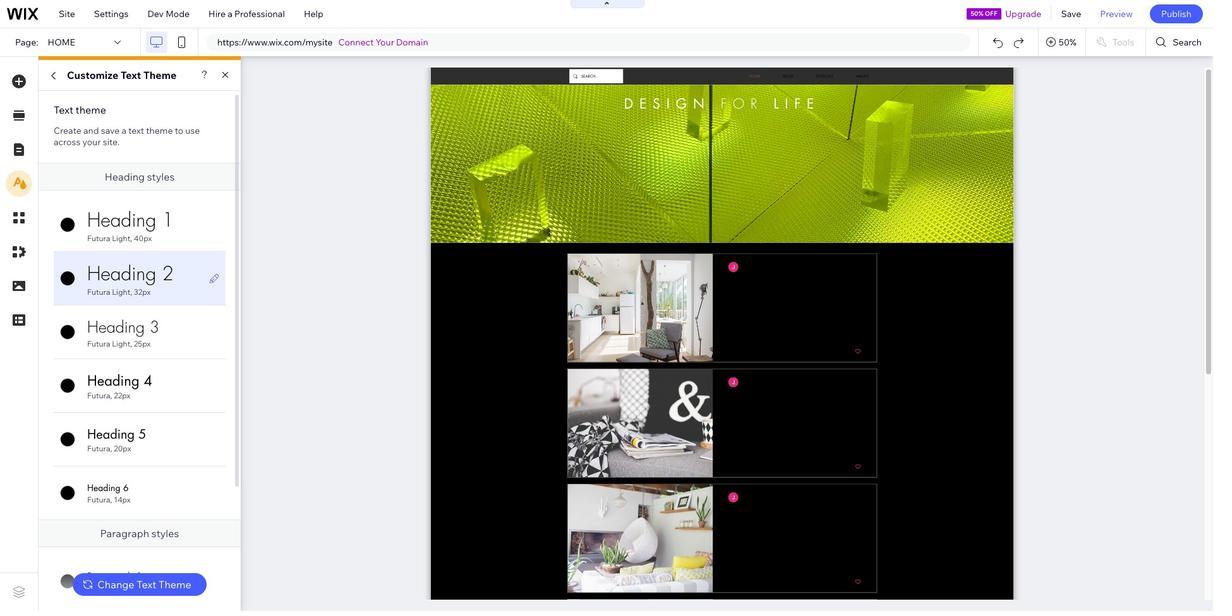 Task type: locate. For each thing, give the bounding box(es) containing it.
1 vertical spatial paragraph
[[87, 570, 133, 584]]

futura for paragraph 1
[[87, 585, 110, 594]]

, left 40px
[[130, 234, 132, 243]]

theme up and on the top left of the page
[[76, 104, 106, 116]]

1 horizontal spatial 50%
[[1059, 37, 1077, 48]]

light
[[112, 234, 130, 243], [112, 288, 130, 297], [112, 339, 130, 349]]

0 vertical spatial text
[[121, 69, 141, 82]]

hire a professional
[[209, 8, 285, 20]]

upgrade
[[1005, 8, 1042, 20]]

light left 25px
[[112, 339, 130, 349]]

futura left "16px"
[[87, 585, 110, 594]]

customize
[[67, 69, 118, 82]]

0 vertical spatial theme
[[76, 104, 106, 116]]

futura for heading 2
[[87, 288, 110, 297]]

save
[[1061, 8, 1081, 20]]

futura left 40px
[[87, 234, 110, 243]]

6 futura from the top
[[87, 495, 110, 505]]

1 light from the top
[[112, 234, 130, 243]]

5 futura from the top
[[87, 444, 110, 454]]

across
[[54, 136, 80, 148]]

theme
[[76, 104, 106, 116], [146, 125, 173, 136]]

futura inside heading 1 futura light , 40px
[[87, 234, 110, 243]]

, left '20px'
[[110, 444, 112, 454]]

1 vertical spatial theme
[[158, 579, 191, 591]]

text right customize
[[121, 69, 141, 82]]

4
[[144, 371, 152, 390]]

heading for 5
[[87, 426, 135, 443]]

3 futura from the top
[[87, 339, 110, 349]]

heading inside 'heading 6 futura , 14px'
[[87, 482, 120, 494]]

theme left to
[[146, 125, 173, 136]]

futura inside paragraph 1 futura , 16px
[[87, 585, 110, 594]]

futura left '20px'
[[87, 444, 110, 454]]

and
[[83, 125, 99, 136]]

1 vertical spatial 1
[[136, 570, 142, 584]]

light for heading 1
[[112, 234, 130, 243]]

0 vertical spatial paragraph
[[100, 528, 149, 540]]

heading up 25px
[[87, 317, 145, 338]]

0 vertical spatial 50%
[[971, 9, 984, 18]]

paragraph for 1
[[87, 570, 133, 584]]

, inside heading 1 futura light , 40px
[[130, 234, 132, 243]]

styles up 'change text theme'
[[152, 528, 179, 540]]

light left '32px'
[[112, 288, 130, 297]]

7 futura from the top
[[87, 585, 110, 594]]

connect
[[338, 37, 374, 48]]

1 inside heading 1 futura light , 40px
[[162, 207, 174, 233]]

text
[[128, 125, 144, 136]]

, left '22px'
[[110, 391, 112, 401]]

text right "16px"
[[137, 579, 156, 591]]

heading 6 futura , 14px
[[87, 482, 131, 505]]

2 futura from the top
[[87, 288, 110, 297]]

0 vertical spatial theme
[[143, 69, 176, 82]]

heading up the 14px
[[87, 482, 120, 494]]

heading inside heading 5 futura , 20px
[[87, 426, 135, 443]]

0 horizontal spatial theme
[[76, 104, 106, 116]]

a
[[228, 8, 232, 20], [122, 125, 126, 136]]

save
[[101, 125, 120, 136]]

1 futura from the top
[[87, 234, 110, 243]]

futura left '32px'
[[87, 288, 110, 297]]

heading inside heading 3 futura light , 25px
[[87, 317, 145, 338]]

theme up to
[[143, 69, 176, 82]]

1 right change
[[136, 570, 142, 584]]

1 vertical spatial 50%
[[1059, 37, 1077, 48]]

, inside paragraph 1 futura , 16px
[[110, 585, 112, 594]]

50% inside button
[[1059, 37, 1077, 48]]

0 horizontal spatial a
[[122, 125, 126, 136]]

heading inside heading 2 futura light , 32px
[[87, 261, 156, 286]]

1 horizontal spatial 1
[[162, 207, 174, 233]]

styles down create and save a text theme to use across your site.
[[147, 171, 175, 183]]

1 vertical spatial a
[[122, 125, 126, 136]]

styles
[[147, 171, 175, 183], [152, 528, 179, 540]]

text for change
[[137, 579, 156, 591]]

heading up '20px'
[[87, 426, 135, 443]]

1 vertical spatial theme
[[146, 125, 173, 136]]

futura inside heading 5 futura , 20px
[[87, 444, 110, 454]]

, left '32px'
[[130, 288, 132, 297]]

0 horizontal spatial 50%
[[971, 9, 984, 18]]

theme right "16px"
[[158, 579, 191, 591]]

light inside heading 2 futura light , 32px
[[112, 288, 130, 297]]

2 vertical spatial light
[[112, 339, 130, 349]]

theme for customize text theme
[[143, 69, 176, 82]]

publish button
[[1150, 4, 1203, 23]]

, left 25px
[[130, 339, 132, 349]]

0 vertical spatial light
[[112, 234, 130, 243]]

0 vertical spatial a
[[228, 8, 232, 20]]

text inside button
[[137, 579, 156, 591]]

heading 3 futura light , 25px
[[87, 317, 159, 349]]

save button
[[1052, 0, 1091, 28]]

50%
[[971, 9, 984, 18], [1059, 37, 1077, 48]]

3 light from the top
[[112, 339, 130, 349]]

heading up '22px'
[[87, 371, 139, 390]]

1 inside paragraph 1 futura , 16px
[[136, 570, 142, 584]]

heading inside heading 4 futura , 22px
[[87, 371, 139, 390]]

heading up 40px
[[87, 207, 156, 233]]

futura left 25px
[[87, 339, 110, 349]]

futura inside heading 3 futura light , 25px
[[87, 339, 110, 349]]

futura for heading 4
[[87, 391, 110, 401]]

1 vertical spatial styles
[[152, 528, 179, 540]]

paragraph 1 futura , 16px
[[87, 570, 142, 594]]

light inside heading 3 futura light , 25px
[[112, 339, 130, 349]]

, left the 14px
[[110, 495, 112, 505]]

a inside create and save a text theme to use across your site.
[[122, 125, 126, 136]]

futura inside heading 4 futura , 22px
[[87, 391, 110, 401]]

50% down save button
[[1059, 37, 1077, 48]]

futura
[[87, 234, 110, 243], [87, 288, 110, 297], [87, 339, 110, 349], [87, 391, 110, 401], [87, 444, 110, 454], [87, 495, 110, 505], [87, 585, 110, 594]]

a left text
[[122, 125, 126, 136]]

0 horizontal spatial 1
[[136, 570, 142, 584]]

create
[[54, 125, 81, 136]]

text theme
[[54, 104, 106, 116]]

light left 40px
[[112, 234, 130, 243]]

0 vertical spatial styles
[[147, 171, 175, 183]]

site
[[59, 8, 75, 20]]

1
[[162, 207, 174, 233], [136, 570, 142, 584]]

2 light from the top
[[112, 288, 130, 297]]

text up create on the top left of the page
[[54, 104, 73, 116]]

a right the hire
[[228, 8, 232, 20]]

dev
[[148, 8, 164, 20]]

25px
[[134, 339, 151, 349]]

1 horizontal spatial theme
[[146, 125, 173, 136]]

heading inside heading 1 futura light , 40px
[[87, 207, 156, 233]]

futura left '22px'
[[87, 391, 110, 401]]

4 futura from the top
[[87, 391, 110, 401]]

futura inside heading 2 futura light , 32px
[[87, 288, 110, 297]]

50% left off
[[971, 9, 984, 18]]

heading up '32px'
[[87, 261, 156, 286]]

paragraph
[[100, 528, 149, 540], [87, 570, 133, 584]]

22px
[[114, 391, 130, 401]]

paragraph up "16px"
[[87, 570, 133, 584]]

theme
[[143, 69, 176, 82], [158, 579, 191, 591]]

your
[[376, 37, 394, 48]]

2 vertical spatial text
[[137, 579, 156, 591]]

off
[[985, 9, 998, 18]]

5
[[139, 426, 146, 443]]

heading for 2
[[87, 261, 156, 286]]

,
[[130, 234, 132, 243], [130, 288, 132, 297], [130, 339, 132, 349], [110, 391, 112, 401], [110, 444, 112, 454], [110, 495, 112, 505], [110, 585, 112, 594]]

paragraph inside paragraph 1 futura , 16px
[[87, 570, 133, 584]]

paragraph down the 14px
[[100, 528, 149, 540]]

1 vertical spatial text
[[54, 104, 73, 116]]

light inside heading 1 futura light , 40px
[[112, 234, 130, 243]]

settings
[[94, 8, 129, 20]]

, inside heading 2 futura light , 32px
[[130, 288, 132, 297]]

0 vertical spatial 1
[[162, 207, 174, 233]]

site.
[[103, 136, 120, 148]]

futura for heading 5
[[87, 444, 110, 454]]

, left "16px"
[[110, 585, 112, 594]]

your
[[82, 136, 101, 148]]

, inside heading 3 futura light , 25px
[[130, 339, 132, 349]]

futura left the 14px
[[87, 495, 110, 505]]

theme inside button
[[158, 579, 191, 591]]

heading down 'site.'
[[105, 171, 145, 183]]

futura inside 'heading 6 futura , 14px'
[[87, 495, 110, 505]]

1 vertical spatial light
[[112, 288, 130, 297]]

text
[[121, 69, 141, 82], [54, 104, 73, 116], [137, 579, 156, 591]]

, inside heading 5 futura , 20px
[[110, 444, 112, 454]]

1 down heading styles
[[162, 207, 174, 233]]

heading
[[105, 171, 145, 183], [87, 207, 156, 233], [87, 261, 156, 286], [87, 317, 145, 338], [87, 371, 139, 390], [87, 426, 135, 443], [87, 482, 120, 494]]

heading for 4
[[87, 371, 139, 390]]

preview
[[1100, 8, 1133, 20]]



Task type: describe. For each thing, give the bounding box(es) containing it.
6
[[123, 482, 129, 494]]

publish
[[1161, 8, 1192, 20]]

paragraph for styles
[[100, 528, 149, 540]]

1 for paragraph 1
[[136, 570, 142, 584]]

50% button
[[1039, 28, 1086, 56]]

3
[[150, 317, 159, 338]]

create and save a text theme to use across your site.
[[54, 125, 200, 148]]

theme inside create and save a text theme to use across your site.
[[146, 125, 173, 136]]

change
[[97, 579, 134, 591]]

futura for heading 6
[[87, 495, 110, 505]]

, inside heading 4 futura , 22px
[[110, 391, 112, 401]]

customize text theme
[[67, 69, 176, 82]]

50% for 50%
[[1059, 37, 1077, 48]]

50% for 50% off
[[971, 9, 984, 18]]

40px
[[134, 234, 152, 243]]

futura for heading 3
[[87, 339, 110, 349]]

styles for heading styles
[[147, 171, 175, 183]]

help
[[304, 8, 323, 20]]

dev mode
[[148, 8, 190, 20]]

heading for 6
[[87, 482, 120, 494]]

professional
[[234, 8, 285, 20]]

home
[[48, 37, 75, 48]]

text for customize
[[121, 69, 141, 82]]

1 horizontal spatial a
[[228, 8, 232, 20]]

light for heading 3
[[112, 339, 130, 349]]

search button
[[1147, 28, 1213, 56]]

futura for heading 1
[[87, 234, 110, 243]]

heading for 3
[[87, 317, 145, 338]]

change text theme button
[[73, 574, 206, 597]]

1 for heading 1
[[162, 207, 174, 233]]

2
[[162, 261, 174, 286]]

heading 4 futura , 22px
[[87, 371, 152, 401]]

heading 2 futura light , 32px
[[87, 261, 174, 297]]

, inside 'heading 6 futura , 14px'
[[110, 495, 112, 505]]

preview button
[[1091, 0, 1143, 28]]

heading styles
[[105, 171, 175, 183]]

to
[[175, 125, 183, 136]]

https://www.wix.com/mysite
[[217, 37, 333, 48]]

50% off
[[971, 9, 998, 18]]

theme for change text theme
[[158, 579, 191, 591]]

20px
[[114, 444, 131, 454]]

16px
[[114, 585, 130, 594]]

tools button
[[1086, 28, 1146, 56]]

change text theme
[[97, 579, 191, 591]]

14px
[[114, 495, 131, 505]]

32px
[[134, 288, 151, 297]]

paragraph styles
[[100, 528, 179, 540]]

heading for styles
[[105, 171, 145, 183]]

light for heading 2
[[112, 288, 130, 297]]

search
[[1173, 37, 1202, 48]]

use
[[185, 125, 200, 136]]

heading 1 futura light , 40px
[[87, 207, 174, 243]]

heading 5 futura , 20px
[[87, 426, 146, 454]]

styles for paragraph styles
[[152, 528, 179, 540]]

hire
[[209, 8, 226, 20]]

heading for 1
[[87, 207, 156, 233]]

https://www.wix.com/mysite connect your domain
[[217, 37, 428, 48]]

tools
[[1113, 37, 1135, 48]]

domain
[[396, 37, 428, 48]]

mode
[[166, 8, 190, 20]]



Task type: vqa. For each thing, say whether or not it's contained in the screenshot.


